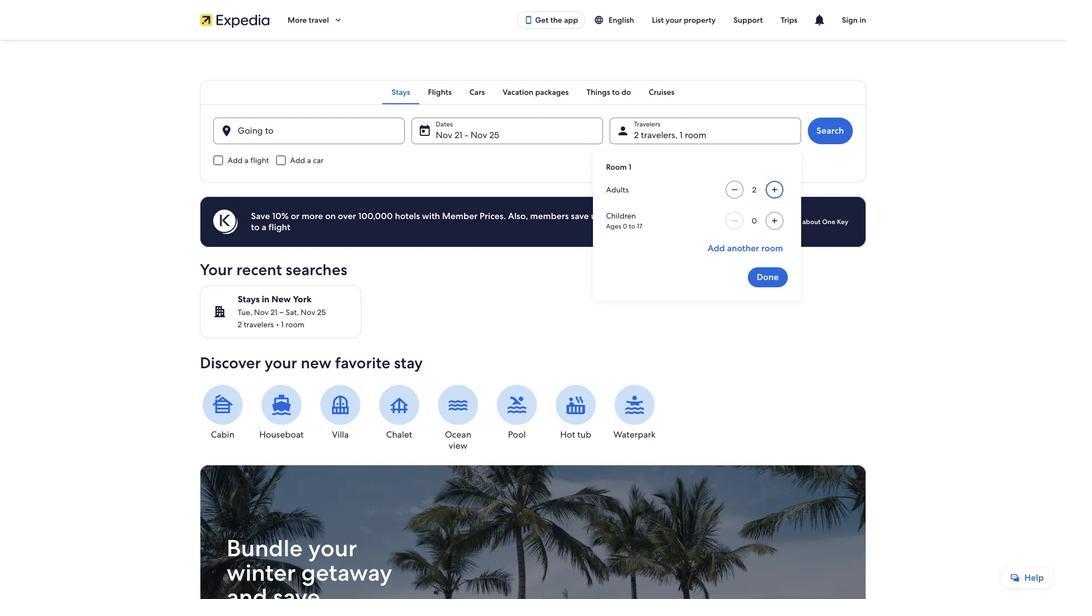 Task type: vqa. For each thing, say whether or not it's contained in the screenshot.
25 in the button
yes



Task type: describe. For each thing, give the bounding box(es) containing it.
2 inside dropdown button
[[634, 129, 639, 141]]

get the app link
[[517, 11, 585, 29]]

cars link
[[461, 80, 494, 104]]

trailing image
[[333, 15, 343, 25]]

hot tub button
[[553, 385, 599, 441]]

hot tub
[[560, 429, 591, 441]]

new
[[301, 353, 331, 373]]

save inside save 10% or more on over 100,000 hotels with member prices. also, members save up to 30% when you add a hotel to a flight
[[571, 210, 589, 222]]

searches
[[286, 260, 347, 280]]

bundle
[[227, 534, 303, 564]]

sign
[[842, 15, 858, 25]]

flights
[[428, 87, 452, 97]]

hotel
[[702, 210, 723, 222]]

travelers
[[244, 320, 274, 330]]

one
[[822, 218, 835, 227]]

sat,
[[286, 308, 299, 318]]

list your property link
[[643, 10, 725, 30]]

up
[[591, 210, 602, 222]]

with
[[422, 210, 440, 222]]

do
[[621, 87, 631, 97]]

25 inside stays in new york tue, nov 21 – sat, nov 25 2 travelers • 1 room
[[317, 308, 326, 318]]

nov 21 - nov 25
[[436, 129, 499, 141]]

travelers,
[[641, 129, 678, 141]]

•
[[276, 320, 279, 330]]

-
[[465, 129, 468, 141]]

17
[[637, 222, 643, 231]]

25 inside button
[[489, 129, 499, 141]]

room
[[606, 162, 627, 172]]

new
[[272, 294, 291, 305]]

search button
[[808, 118, 853, 144]]

the
[[550, 15, 562, 25]]

also,
[[508, 210, 528, 222]]

children
[[606, 211, 636, 221]]

hotels
[[395, 210, 420, 222]]

30%
[[615, 210, 633, 222]]

villa
[[332, 429, 349, 441]]

to left 10%
[[251, 222, 260, 233]]

1 inside stays in new york tue, nov 21 – sat, nov 25 2 travelers • 1 room
[[281, 320, 284, 330]]

your for discover
[[265, 353, 297, 373]]

add another room
[[708, 243, 783, 254]]

stays image
[[213, 305, 227, 319]]

or
[[291, 210, 299, 222]]

room inside button
[[761, 243, 783, 254]]

hot
[[560, 429, 575, 441]]

2 travelers, 1 room button
[[610, 118, 801, 144]]

1 horizontal spatial 1
[[629, 162, 632, 172]]

cabin button
[[200, 385, 245, 441]]

nov up the travelers
[[254, 308, 269, 318]]

stays in new york tue, nov 21 – sat, nov 25 2 travelers • 1 room
[[238, 294, 326, 330]]

over
[[338, 210, 356, 222]]

2 travelers, 1 room
[[634, 129, 706, 141]]

bundle your winter getaway and save
[[227, 534, 392, 600]]

recent
[[236, 260, 282, 280]]

houseboat button
[[259, 385, 304, 441]]

you
[[660, 210, 675, 222]]

room inside dropdown button
[[685, 129, 706, 141]]

things
[[587, 87, 610, 97]]

your for bundle
[[308, 534, 357, 564]]

small image
[[594, 15, 604, 25]]

about
[[803, 218, 821, 227]]

sign in
[[842, 15, 866, 25]]

list
[[652, 15, 664, 25]]

ocean view
[[445, 429, 471, 452]]

villa button
[[318, 385, 363, 441]]

communication center icon image
[[813, 13, 826, 27]]

your recent searches
[[200, 260, 347, 280]]

cruises link
[[640, 80, 683, 104]]

support link
[[725, 10, 772, 30]]

property
[[684, 15, 716, 25]]

tab list inside bundle your winter getaway and save main content
[[200, 80, 866, 104]]

children ages 0 to 17
[[606, 211, 643, 231]]

0 vertical spatial flight
[[250, 155, 269, 165]]

more travel button
[[279, 7, 352, 33]]

cruises
[[649, 87, 675, 97]]

10%
[[272, 210, 289, 222]]

add for add another room
[[708, 243, 725, 254]]

add for add a flight
[[228, 155, 243, 165]]

room inside stays in new york tue, nov 21 – sat, nov 25 2 travelers • 1 room
[[286, 320, 305, 330]]

car
[[313, 155, 324, 165]]

houseboat
[[259, 429, 304, 441]]

discover your new favorite stay
[[200, 353, 423, 373]]

add another room button
[[703, 239, 788, 259]]

list your property
[[652, 15, 716, 25]]

21 inside stays in new york tue, nov 21 – sat, nov 25 2 travelers • 1 room
[[271, 308, 277, 318]]

discover
[[200, 353, 261, 373]]

sign in button
[[833, 7, 875, 33]]

flight inside save 10% or more on over 100,000 hotels with member prices. also, members save up to 30% when you add a hotel to a flight
[[268, 222, 290, 233]]



Task type: locate. For each thing, give the bounding box(es) containing it.
1 vertical spatial stays
[[238, 294, 260, 305]]

increase the number of adults in room 1 image
[[768, 185, 781, 194]]

1 vertical spatial your
[[265, 353, 297, 373]]

2 horizontal spatial 1
[[680, 129, 683, 141]]

1 right travelers, on the right of page
[[680, 129, 683, 141]]

travel sale activities deals image
[[200, 465, 866, 600]]

0 vertical spatial 2
[[634, 129, 639, 141]]

1 horizontal spatial in
[[860, 15, 866, 25]]

2 left travelers, on the right of page
[[634, 129, 639, 141]]

support
[[734, 15, 763, 25]]

nov right '-'
[[471, 129, 487, 141]]

0
[[623, 222, 627, 231]]

english button
[[585, 10, 643, 30]]

add inside button
[[708, 243, 725, 254]]

view
[[449, 440, 468, 452]]

0 horizontal spatial in
[[262, 294, 270, 305]]

another
[[727, 243, 759, 254]]

pool button
[[494, 385, 540, 441]]

ocean view button
[[435, 385, 481, 452]]

nov 21 - nov 25 button
[[411, 118, 603, 144]]

packages
[[535, 87, 569, 97]]

25 right sat,
[[317, 308, 326, 318]]

stay
[[394, 353, 423, 373]]

1 vertical spatial 25
[[317, 308, 326, 318]]

in inside dropdown button
[[860, 15, 866, 25]]

nov left '-'
[[436, 129, 452, 141]]

and
[[227, 583, 267, 600]]

room right travelers, on the right of page
[[685, 129, 706, 141]]

1 vertical spatial 21
[[271, 308, 277, 318]]

learn
[[784, 218, 801, 227]]

download button title image
[[524, 16, 533, 24]]

trips link
[[772, 10, 806, 30]]

2 down tue,
[[238, 320, 242, 330]]

get the app
[[535, 15, 578, 25]]

members
[[530, 210, 569, 222]]

flights link
[[419, 80, 461, 104]]

2 horizontal spatial room
[[761, 243, 783, 254]]

things to do link
[[578, 80, 640, 104]]

expedia logo image
[[200, 12, 270, 28]]

add a flight
[[228, 155, 269, 165]]

0 vertical spatial stays
[[392, 87, 410, 97]]

0 horizontal spatial 1
[[281, 320, 284, 330]]

save 10% or more on over 100,000 hotels with member prices. also, members save up to 30% when you add a hotel to a flight
[[251, 210, 723, 233]]

learn about one key link
[[780, 213, 853, 231]]

21 left '-'
[[455, 129, 462, 141]]

ages
[[606, 222, 621, 231]]

0 horizontal spatial your
[[265, 353, 297, 373]]

0 vertical spatial your
[[666, 15, 682, 25]]

on
[[325, 210, 336, 222]]

waterpark
[[614, 429, 656, 441]]

nov down york
[[301, 308, 315, 318]]

1 vertical spatial 1
[[629, 162, 632, 172]]

in right sign
[[860, 15, 866, 25]]

your
[[200, 260, 233, 280]]

0 horizontal spatial add
[[228, 155, 243, 165]]

tue,
[[238, 308, 252, 318]]

21 inside button
[[455, 129, 462, 141]]

flight
[[250, 155, 269, 165], [268, 222, 290, 233]]

25 right '-'
[[489, 129, 499, 141]]

1
[[680, 129, 683, 141], [629, 162, 632, 172], [281, 320, 284, 330]]

0 vertical spatial save
[[571, 210, 589, 222]]

21
[[455, 129, 462, 141], [271, 308, 277, 318]]

2 vertical spatial your
[[308, 534, 357, 564]]

adults
[[606, 185, 629, 195]]

1 vertical spatial 2
[[238, 320, 242, 330]]

decrease the number of adults in room 1 image
[[728, 185, 741, 194]]

add for add a car
[[290, 155, 305, 165]]

1 horizontal spatial your
[[308, 534, 357, 564]]

1 horizontal spatial 2
[[634, 129, 639, 141]]

cars
[[470, 87, 485, 97]]

more
[[302, 210, 323, 222]]

2 inside stays in new york tue, nov 21 – sat, nov 25 2 travelers • 1 room
[[238, 320, 242, 330]]

in left new
[[262, 294, 270, 305]]

english
[[609, 15, 634, 25]]

in for sign
[[860, 15, 866, 25]]

2 horizontal spatial add
[[708, 243, 725, 254]]

app
[[564, 15, 578, 25]]

save right and
[[273, 583, 320, 600]]

winter
[[227, 558, 296, 589]]

1 horizontal spatial add
[[290, 155, 305, 165]]

vacation packages
[[503, 87, 569, 97]]

to inside "children ages 0 to 17"
[[629, 222, 635, 231]]

stays left flights link
[[392, 87, 410, 97]]

more
[[288, 15, 307, 25]]

get
[[535, 15, 549, 25]]

0 vertical spatial room
[[685, 129, 706, 141]]

to inside tab list
[[612, 87, 620, 97]]

decrease the number of children in room 1 image
[[728, 217, 741, 225]]

flight left "or"
[[268, 222, 290, 233]]

chalet
[[386, 429, 412, 441]]

0 vertical spatial 25
[[489, 129, 499, 141]]

getaway
[[301, 558, 392, 589]]

ocean
[[445, 429, 471, 441]]

tab list
[[200, 80, 866, 104]]

save left up
[[571, 210, 589, 222]]

cabin
[[211, 429, 234, 441]]

1 right •
[[281, 320, 284, 330]]

when
[[635, 210, 658, 222]]

0 vertical spatial 1
[[680, 129, 683, 141]]

2 horizontal spatial your
[[666, 15, 682, 25]]

your for list
[[666, 15, 682, 25]]

0 horizontal spatial stays
[[238, 294, 260, 305]]

increase the number of children in room 1 image
[[768, 217, 781, 225]]

pool
[[508, 429, 526, 441]]

0 horizontal spatial 21
[[271, 308, 277, 318]]

a
[[245, 155, 249, 165], [307, 155, 311, 165], [695, 210, 700, 222], [262, 222, 266, 233]]

1 vertical spatial save
[[273, 583, 320, 600]]

1 horizontal spatial room
[[685, 129, 706, 141]]

member
[[442, 210, 478, 222]]

1 horizontal spatial 25
[[489, 129, 499, 141]]

to
[[612, 87, 620, 97], [604, 210, 613, 222], [251, 222, 260, 233], [629, 222, 635, 231]]

done button
[[748, 268, 788, 288]]

tub
[[577, 429, 591, 441]]

york
[[293, 294, 312, 305]]

travel
[[309, 15, 329, 25]]

2
[[634, 129, 639, 141], [238, 320, 242, 330]]

room
[[685, 129, 706, 141], [761, 243, 783, 254], [286, 320, 305, 330]]

your inside bundle your winter getaway and save
[[308, 534, 357, 564]]

1 vertical spatial flight
[[268, 222, 290, 233]]

tab list containing stays
[[200, 80, 866, 104]]

vacation
[[503, 87, 533, 97]]

flight left add a car
[[250, 155, 269, 165]]

add
[[677, 210, 693, 222]]

1 vertical spatial room
[[761, 243, 783, 254]]

1 right the room at the right top of the page
[[629, 162, 632, 172]]

chalet button
[[376, 385, 422, 441]]

key
[[837, 218, 849, 227]]

2 vertical spatial 1
[[281, 320, 284, 330]]

2 vertical spatial room
[[286, 320, 305, 330]]

0 horizontal spatial room
[[286, 320, 305, 330]]

1 inside dropdown button
[[680, 129, 683, 141]]

stays up tue,
[[238, 294, 260, 305]]

prices.
[[480, 210, 506, 222]]

done
[[757, 272, 779, 283]]

1 vertical spatial in
[[262, 294, 270, 305]]

in inside stays in new york tue, nov 21 – sat, nov 25 2 travelers • 1 room
[[262, 294, 270, 305]]

0 vertical spatial in
[[860, 15, 866, 25]]

room down increase the number of children in room 1 image
[[761, 243, 783, 254]]

1 horizontal spatial save
[[571, 210, 589, 222]]

0 horizontal spatial save
[[273, 583, 320, 600]]

0 vertical spatial 21
[[455, 129, 462, 141]]

0 horizontal spatial 25
[[317, 308, 326, 318]]

1 horizontal spatial 21
[[455, 129, 462, 141]]

vacation packages link
[[494, 80, 578, 104]]

25
[[489, 129, 499, 141], [317, 308, 326, 318]]

room down sat,
[[286, 320, 305, 330]]

more travel
[[288, 15, 329, 25]]

to left do
[[612, 87, 620, 97]]

0 horizontal spatial 2
[[238, 320, 242, 330]]

to right up
[[604, 210, 613, 222]]

stays inside stays in new york tue, nov 21 – sat, nov 25 2 travelers • 1 room
[[238, 294, 260, 305]]

learn about one key
[[784, 218, 849, 227]]

stays for stays in new york tue, nov 21 – sat, nov 25 2 travelers • 1 room
[[238, 294, 260, 305]]

search
[[817, 125, 844, 137]]

1 horizontal spatial stays
[[392, 87, 410, 97]]

trips
[[781, 15, 798, 25]]

save inside bundle your winter getaway and save
[[273, 583, 320, 600]]

bundle your winter getaway and save main content
[[0, 40, 1066, 600]]

room 1
[[606, 162, 632, 172]]

in for stays
[[262, 294, 270, 305]]

to right 0
[[629, 222, 635, 231]]

add a car
[[290, 155, 324, 165]]

stays for stays
[[392, 87, 410, 97]]

21 left –
[[271, 308, 277, 318]]



